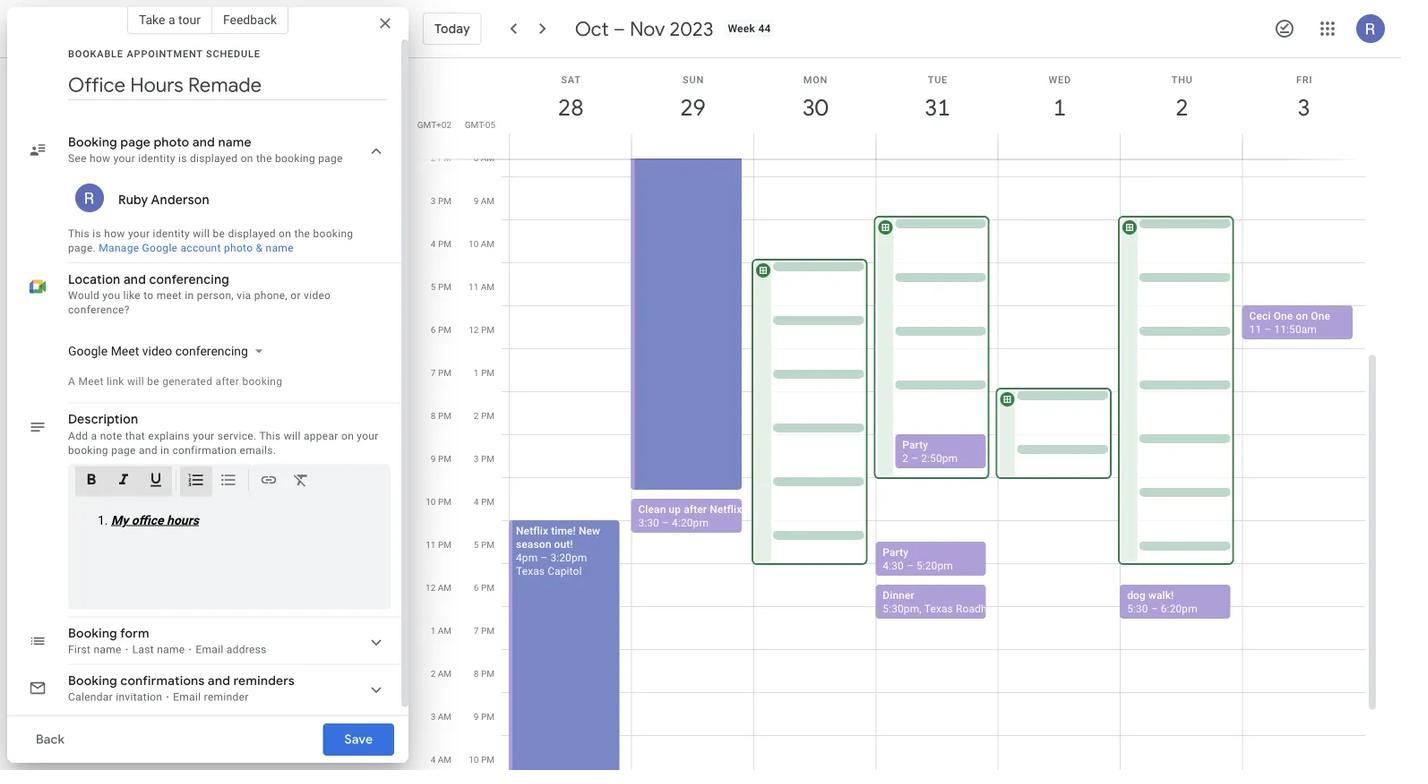Task type: vqa. For each thing, say whether or not it's contained in the screenshot.
A
yes



Task type: locate. For each thing, give the bounding box(es) containing it.
in
[[185, 290, 194, 302], [160, 444, 170, 457]]

1 vertical spatial 12
[[426, 583, 436, 593]]

is inside booking page photo and name see how your identity is displayed on the booking page
[[178, 152, 187, 165]]

thu
[[1172, 74, 1194, 85]]

email left address
[[196, 644, 224, 657]]

28 column header
[[509, 58, 632, 159]]

– down season at bottom
[[541, 552, 548, 565]]

0 horizontal spatial 11
[[426, 540, 436, 550]]

displayed inside this is how your identity will be displayed on the booking page.
[[228, 228, 276, 240]]

1 horizontal spatial be
[[213, 228, 225, 240]]

1 horizontal spatial 9 pm
[[474, 712, 495, 722]]

6 right 12 am
[[474, 583, 479, 593]]

the down add title text field
[[256, 152, 272, 165]]

9 up 10 am
[[474, 195, 479, 206]]

be down google meet video conferencing
[[147, 375, 159, 388]]

office
[[132, 513, 164, 528]]

wednesday, november 1 element
[[1040, 87, 1081, 128]]

meet right a
[[78, 375, 104, 388]]

0 vertical spatial 12
[[469, 324, 479, 335]]

4 am
[[431, 755, 452, 765]]

1 vertical spatial google
[[68, 344, 108, 359]]

the inside booking page photo and name see how your identity is displayed on the booking page
[[256, 152, 272, 165]]

location and conferencing would you like to meet in person, via phone, or video conference?
[[68, 272, 331, 316]]

booking up calendar
[[68, 674, 117, 690]]

– inside netflix time! new season out! 4pm – 3:20pm texas capitol
[[541, 552, 548, 565]]

calendar
[[68, 692, 113, 704]]

5
[[431, 281, 436, 292], [474, 540, 479, 550]]

11 for 11 am
[[469, 281, 479, 292]]

1 horizontal spatial 2 pm
[[474, 411, 495, 421]]

11 down 10 am
[[469, 281, 479, 292]]

31
[[924, 93, 950, 122]]

0 vertical spatial 5
[[431, 281, 436, 292]]

1 am
[[431, 626, 452, 636]]

3:30
[[639, 517, 660, 530]]

am down 1 am on the bottom left of the page
[[438, 669, 452, 679]]

0 vertical spatial displayed
[[190, 152, 238, 165]]

will inside this is how your identity will be displayed on the booking page.
[[193, 228, 210, 240]]

0 vertical spatial this
[[68, 228, 90, 240]]

will left appear
[[284, 430, 301, 442]]

0 horizontal spatial this
[[68, 228, 90, 240]]

2 horizontal spatial will
[[284, 430, 301, 442]]

the up or
[[294, 228, 310, 240]]

3 down fri
[[1297, 93, 1310, 122]]

2 inside thu 2
[[1175, 93, 1188, 122]]

via
[[237, 290, 251, 302]]

saturday, october 28 element
[[551, 87, 592, 128]]

this inside description add a note that explains your service. this will appear on your booking page and in confirmation emails.
[[259, 430, 281, 442]]

2 left 2:50pm
[[903, 453, 909, 465]]

will right link at the left of page
[[127, 375, 144, 388]]

11 up 12 am
[[426, 540, 436, 550]]

6 left 12 pm
[[431, 324, 436, 335]]

gmt-
[[465, 119, 486, 130]]

1 vertical spatial meet
[[78, 375, 104, 388]]

0 vertical spatial a
[[168, 12, 175, 27]]

0 vertical spatial 7 pm
[[431, 367, 452, 378]]

monday, october 30 element
[[795, 87, 836, 128]]

meet up link at the left of page
[[111, 344, 139, 359]]

1 horizontal spatial the
[[294, 228, 310, 240]]

3 booking from the top
[[68, 674, 117, 690]]

and
[[193, 134, 215, 151], [124, 272, 146, 288], [139, 444, 158, 457], [208, 674, 230, 690]]

conferencing
[[149, 272, 230, 288], [175, 344, 248, 359]]

displayed up anderson at the left top of page
[[190, 152, 238, 165]]

1 vertical spatial a
[[91, 430, 97, 442]]

and up the like
[[124, 272, 146, 288]]

0 vertical spatial email
[[196, 644, 224, 657]]

email down booking confirmations and reminders
[[173, 692, 201, 704]]

1 vertical spatial 1
[[474, 367, 479, 378]]

sat 28
[[557, 74, 583, 122]]

identity inside booking page photo and name see how your identity is displayed on the booking page
[[138, 152, 175, 165]]

conferencing up the generated
[[175, 344, 248, 359]]

2 booking from the top
[[68, 626, 117, 642]]

2 vertical spatial booking
[[68, 674, 117, 690]]

2 vertical spatial page
[[111, 444, 136, 457]]

back button
[[22, 719, 79, 762]]

4
[[431, 238, 436, 249], [474, 497, 479, 507], [431, 755, 436, 765]]

party inside party 2 – 2:50pm
[[903, 439, 929, 452]]

pm
[[438, 152, 452, 163], [438, 195, 452, 206], [438, 238, 452, 249], [438, 281, 452, 292], [438, 324, 452, 335], [481, 324, 495, 335], [438, 367, 452, 378], [481, 367, 495, 378], [438, 411, 452, 421], [481, 411, 495, 421], [438, 454, 452, 464], [481, 454, 495, 464], [438, 497, 452, 507], [481, 497, 495, 507], [438, 540, 452, 550], [481, 540, 495, 550], [481, 583, 495, 593], [481, 626, 495, 636], [481, 669, 495, 679], [481, 712, 495, 722], [481, 755, 495, 765]]

video
[[304, 290, 331, 302], [142, 344, 172, 359]]

2 down thu
[[1175, 93, 1188, 122]]

be inside this is how your identity will be displayed on the booking page.
[[213, 228, 225, 240]]

0 vertical spatial 11
[[469, 281, 479, 292]]

is
[[178, 152, 187, 165], [93, 228, 101, 240]]

1 vertical spatial photo
[[224, 242, 253, 255]]

3 pm down 1 pm
[[474, 454, 495, 464]]

a inside description add a note that explains your service. this will appear on your booking page and in confirmation emails.
[[91, 430, 97, 442]]

0 vertical spatial in
[[185, 290, 194, 302]]

1 down 12 am
[[431, 626, 436, 636]]

email address
[[196, 644, 267, 657]]

4 pm
[[431, 238, 452, 249], [474, 497, 495, 507]]

last name
[[132, 644, 185, 657]]

0 vertical spatial how
[[90, 152, 111, 165]]

name
[[218, 134, 252, 151], [266, 242, 294, 255], [94, 644, 122, 657], [157, 644, 185, 657]]

photo left &
[[224, 242, 253, 255]]

1 horizontal spatial 4 pm
[[474, 497, 495, 507]]

0 vertical spatial 4 pm
[[431, 238, 452, 249]]

email for email reminder
[[173, 692, 201, 704]]

photo up the ruby anderson
[[154, 134, 189, 151]]

– right 4:30
[[907, 560, 914, 573]]

0 vertical spatial 10
[[469, 238, 479, 249]]

video inside location and conferencing would you like to meet in person, via phone, or video conference?
[[304, 290, 331, 302]]

10
[[469, 238, 479, 249], [426, 497, 436, 507], [469, 755, 479, 765]]

am down 05
[[481, 152, 495, 163]]

1 vertical spatial be
[[147, 375, 159, 388]]

in down the explains
[[160, 444, 170, 457]]

booking page photo and name see how your identity is displayed on the booking page
[[68, 134, 343, 165]]

am for 10 am
[[481, 238, 495, 249]]

the inside this is how your identity will be displayed on the booking page.
[[294, 228, 310, 240]]

booking up see
[[68, 134, 117, 151]]

1 horizontal spatial after
[[684, 504, 707, 516]]

your up ruby
[[114, 152, 135, 165]]

email
[[196, 644, 224, 657], [173, 692, 201, 704]]

1 booking from the top
[[68, 134, 117, 151]]

a right add
[[91, 430, 97, 442]]

thursday, november 2 element
[[1162, 87, 1203, 128]]

reminders
[[234, 674, 295, 690]]

1 vertical spatial 5
[[474, 540, 479, 550]]

1 down 12 pm
[[474, 367, 479, 378]]

grid
[[416, 0, 1380, 771]]

am down '8 am'
[[481, 195, 495, 206]]

after right the generated
[[216, 375, 239, 388]]

identity
[[138, 152, 175, 165], [153, 228, 190, 240]]

11 for 11 pm
[[426, 540, 436, 550]]

take a tour
[[139, 12, 201, 27]]

1 vertical spatial how
[[104, 228, 125, 240]]

party
[[903, 439, 929, 452], [883, 547, 909, 559]]

3
[[1297, 93, 1310, 122], [431, 195, 436, 206], [474, 454, 479, 464], [431, 712, 436, 722]]

0 vertical spatial 6 pm
[[431, 324, 452, 335]]

1 horizontal spatial a
[[168, 12, 175, 27]]

after up 4:20pm
[[684, 504, 707, 516]]

6 pm right 12 am
[[474, 583, 495, 593]]

week 44
[[728, 22, 771, 35]]

1 vertical spatial identity
[[153, 228, 190, 240]]

2 vertical spatial 11
[[426, 540, 436, 550]]

1 horizontal spatial this
[[259, 430, 281, 442]]

5 pm right 11 pm
[[474, 540, 495, 550]]

3 down 1 pm
[[474, 454, 479, 464]]

1 horizontal spatial 5
[[474, 540, 479, 550]]

identity inside this is how your identity will be displayed on the booking page.
[[153, 228, 190, 240]]

0 vertical spatial identity
[[138, 152, 175, 165]]

name right last
[[157, 644, 185, 657]]

and up anderson at the left top of page
[[193, 134, 215, 151]]

1 down wed
[[1053, 93, 1066, 122]]

6 pm
[[431, 324, 452, 335], [474, 583, 495, 593]]

on up 11:50am
[[1297, 310, 1309, 323]]

12 for 12 pm
[[469, 324, 479, 335]]

you
[[103, 290, 120, 302]]

1 vertical spatial video
[[142, 344, 172, 359]]

page
[[120, 134, 151, 151], [318, 152, 343, 165], [111, 444, 136, 457]]

1 vertical spatial page
[[318, 152, 343, 165]]

meet
[[157, 290, 182, 302]]

1 horizontal spatial 7
[[474, 626, 479, 636]]

is up anderson at the left top of page
[[178, 152, 187, 165]]

5 right 11 pm
[[474, 540, 479, 550]]

a left the tour
[[168, 12, 175, 27]]

on
[[241, 152, 253, 165], [279, 228, 291, 240], [1297, 310, 1309, 323], [341, 430, 354, 442]]

today button
[[423, 7, 482, 50]]

3 pm
[[431, 195, 452, 206], [474, 454, 495, 464]]

6
[[431, 324, 436, 335], [474, 583, 479, 593]]

0 vertical spatial conferencing
[[149, 272, 230, 288]]

1 vertical spatial email
[[173, 692, 201, 704]]

page inside description add a note that explains your service. this will appear on your booking page and in confirmation emails.
[[111, 444, 136, 457]]

,
[[920, 603, 922, 616]]

1 vertical spatial the
[[294, 228, 310, 240]]

bookable
[[68, 48, 124, 59]]

insert link image
[[260, 471, 278, 492]]

8 am
[[474, 152, 495, 163]]

description
[[68, 412, 138, 428]]

0 horizontal spatial photo
[[154, 134, 189, 151]]

appear
[[304, 430, 339, 442]]

0 vertical spatial 3 pm
[[431, 195, 452, 206]]

am for 3 am
[[438, 712, 452, 722]]

your right appear
[[357, 430, 379, 442]]

party up 4:30
[[883, 547, 909, 559]]

mon 30
[[802, 74, 828, 122]]

1 horizontal spatial in
[[185, 290, 194, 302]]

will inside description add a note that explains your service. this will appear on your booking page and in confirmation emails.
[[284, 430, 301, 442]]

1 inside 'wed 1'
[[1053, 93, 1066, 122]]

0 horizontal spatial meet
[[78, 375, 104, 388]]

2 vertical spatial 1
[[431, 626, 436, 636]]

– down ceci
[[1265, 324, 1272, 336]]

in right meet
[[185, 290, 194, 302]]

meet inside popup button
[[111, 344, 139, 359]]

9
[[474, 195, 479, 206], [431, 454, 436, 464], [474, 712, 479, 722]]

page.
[[68, 242, 96, 255]]

– down walk!
[[1152, 603, 1159, 616]]

0 vertical spatial will
[[193, 228, 210, 240]]

booking for booking confirmations and reminders
[[68, 674, 117, 690]]

and down the that
[[139, 444, 158, 457]]

fri
[[1297, 74, 1313, 85]]

1 horizontal spatial 12
[[469, 324, 479, 335]]

booking inside booking page photo and name see how your identity is displayed on the booking page
[[68, 134, 117, 151]]

11 pm
[[426, 540, 452, 550]]

1
[[1053, 93, 1066, 122], [474, 367, 479, 378], [431, 626, 436, 636]]

1 horizontal spatial meet
[[111, 344, 139, 359]]

meet for a
[[78, 375, 104, 388]]

how inside this is how your identity will be displayed on the booking page.
[[104, 228, 125, 240]]

texas down '4pm'
[[516, 566, 545, 578]]

7 pm right 1 am on the bottom left of the page
[[474, 626, 495, 636]]

a meet link will be generated after booking
[[68, 375, 283, 388]]

12
[[469, 324, 479, 335], [426, 583, 436, 593]]

5 pm left 11 am
[[431, 281, 452, 292]]

30 column header
[[754, 58, 877, 159]]

how inside booking page photo and name see how your identity is displayed on the booking page
[[90, 152, 111, 165]]

2 vertical spatial will
[[284, 430, 301, 442]]

how
[[90, 152, 111, 165], [104, 228, 125, 240]]

booking
[[68, 134, 117, 151], [68, 626, 117, 642], [68, 674, 117, 690]]

2 pm down "gmt+02"
[[431, 152, 452, 163]]

netflix
[[710, 504, 742, 516], [516, 525, 549, 538]]

0 horizontal spatial 5 pm
[[431, 281, 452, 292]]

1 vertical spatial displayed
[[228, 228, 276, 240]]

1 horizontal spatial netflix
[[710, 504, 742, 516]]

on inside description add a note that explains your service. this will appear on your booking page and in confirmation emails.
[[341, 430, 354, 442]]

12 down 11 am
[[469, 324, 479, 335]]

how right see
[[90, 152, 111, 165]]

0 horizontal spatial google
[[68, 344, 108, 359]]

29 column header
[[631, 58, 755, 159]]

service.
[[218, 430, 257, 442]]

1 vertical spatial 6 pm
[[474, 583, 495, 593]]

6 pm left 12 pm
[[431, 324, 452, 335]]

this up "emails."
[[259, 430, 281, 442]]

– left 2:50pm
[[912, 453, 919, 465]]

10 pm right 4 am
[[469, 755, 495, 765]]

0 vertical spatial 10 pm
[[426, 497, 452, 507]]

video right or
[[304, 290, 331, 302]]

out!
[[554, 539, 573, 551]]

after
[[216, 375, 239, 388], [684, 504, 707, 516]]

0 horizontal spatial 12
[[426, 583, 436, 593]]

on up or
[[279, 228, 291, 240]]

sunday, october 29 element
[[673, 87, 714, 128]]

– inside the dog walk! 5:30 – 6:20pm
[[1152, 603, 1159, 616]]

take
[[139, 12, 165, 27]]

will up account
[[193, 228, 210, 240]]

0 horizontal spatial texas
[[516, 566, 545, 578]]

am up 1 am on the bottom left of the page
[[438, 583, 452, 593]]

2 down 1 am on the bottom left of the page
[[431, 669, 436, 679]]

0 vertical spatial after
[[216, 375, 239, 388]]

google up a
[[68, 344, 108, 359]]

– right oct
[[614, 16, 626, 41]]

1 vertical spatial 10
[[426, 497, 436, 507]]

0 vertical spatial 1
[[1053, 93, 1066, 122]]

grid containing 28
[[416, 0, 1380, 771]]

3 pm left "9 am"
[[431, 195, 452, 206]]

am up 2 am
[[438, 626, 452, 636]]

hours
[[167, 513, 199, 528]]

12 down 11 pm
[[426, 583, 436, 593]]

10 pm up 11 pm
[[426, 497, 452, 507]]

fri 3
[[1297, 74, 1313, 122]]

0 vertical spatial video
[[304, 290, 331, 302]]

after inside clean up after netflix binge 3:30 – 4:20pm
[[684, 504, 707, 516]]

and up "reminder"
[[208, 674, 230, 690]]

displayed inside booking page photo and name see how your identity is displayed on the booking page
[[190, 152, 238, 165]]

address
[[227, 644, 267, 657]]

roadhouse
[[956, 603, 1011, 616]]

tue 31
[[924, 74, 950, 122]]

3 inside fri 3
[[1297, 93, 1310, 122]]

Description text field
[[75, 513, 384, 603]]

1 vertical spatial 10 pm
[[469, 755, 495, 765]]

5 pm
[[431, 281, 452, 292], [474, 540, 495, 550]]

5 left 11 am
[[431, 281, 436, 292]]

1 vertical spatial this
[[259, 430, 281, 442]]

gmt+02
[[417, 119, 452, 130]]

9 pm right 3 am
[[474, 712, 495, 722]]

2 one from the left
[[1312, 310, 1331, 323]]

video up "a meet link will be generated after booking"
[[142, 344, 172, 359]]

phone,
[[254, 290, 288, 302]]

0 horizontal spatial 2 pm
[[431, 152, 452, 163]]

am for 9 am
[[481, 195, 495, 206]]

0 horizontal spatial video
[[142, 344, 172, 359]]

1 for am
[[431, 626, 436, 636]]

7 pm left 1 pm
[[431, 367, 452, 378]]

10 am
[[469, 238, 495, 249]]

0 horizontal spatial 6
[[431, 324, 436, 335]]

– inside party 2 – 2:50pm
[[912, 453, 919, 465]]

0 vertical spatial netflix
[[710, 504, 742, 516]]

9 right 3 am
[[474, 712, 479, 722]]

2 down "gmt+02"
[[431, 152, 436, 163]]

texas right ,
[[925, 603, 954, 616]]

explains
[[148, 430, 190, 442]]

name down add title text field
[[218, 134, 252, 151]]

is up page.
[[93, 228, 101, 240]]

0 vertical spatial booking
[[68, 134, 117, 151]]

5:30
[[1128, 603, 1149, 616]]

1 vertical spatial 11
[[1250, 324, 1262, 336]]

8 pm
[[431, 411, 452, 421], [474, 669, 495, 679]]

am down 3 am
[[438, 755, 452, 765]]

how up the manage
[[104, 228, 125, 240]]

underline image
[[147, 471, 165, 492]]

google inside popup button
[[68, 344, 108, 359]]

booking up first name
[[68, 626, 117, 642]]

2 pm down 1 pm
[[474, 411, 495, 421]]

1 pm
[[474, 367, 495, 378]]

on right appear
[[341, 430, 354, 442]]

booking
[[275, 152, 315, 165], [313, 228, 354, 240], [242, 375, 283, 388], [68, 444, 108, 457]]

1 vertical spatial texas
[[925, 603, 954, 616]]

identity up the ruby anderson
[[138, 152, 175, 165]]

page for description
[[111, 444, 136, 457]]

2:50pm
[[922, 453, 958, 465]]

identity up manage google account photo & name link
[[153, 228, 190, 240]]

on down add title text field
[[241, 152, 253, 165]]

12 pm
[[469, 324, 495, 335]]

your up the manage
[[128, 228, 150, 240]]

0 vertical spatial the
[[256, 152, 272, 165]]

party inside party 4:30 – 5:20pm
[[883, 547, 909, 559]]

like
[[123, 290, 141, 302]]

0 vertical spatial 2 pm
[[431, 152, 452, 163]]

4:30
[[883, 560, 904, 573]]

8
[[474, 152, 479, 163], [431, 411, 436, 421], [474, 669, 479, 679]]

0 horizontal spatial 7
[[431, 367, 436, 378]]

– down up
[[662, 517, 670, 530]]

0 horizontal spatial 3 pm
[[431, 195, 452, 206]]

1 horizontal spatial texas
[[925, 603, 954, 616]]

oct
[[575, 16, 609, 41]]

numbered list image
[[187, 471, 205, 492]]

email for email address
[[196, 644, 224, 657]]

1 horizontal spatial will
[[193, 228, 210, 240]]

– inside party 4:30 – 5:20pm
[[907, 560, 914, 573]]

0 vertical spatial photo
[[154, 134, 189, 151]]

party up 2:50pm
[[903, 439, 929, 452]]



Task type: describe. For each thing, give the bounding box(es) containing it.
1 vertical spatial 7
[[474, 626, 479, 636]]

name right &
[[266, 242, 294, 255]]

would
[[68, 290, 100, 302]]

booking inside booking page photo and name see how your identity is displayed on the booking page
[[275, 152, 315, 165]]

meet for google
[[111, 344, 139, 359]]

location
[[68, 272, 120, 288]]

1 horizontal spatial 6
[[474, 583, 479, 593]]

2 vertical spatial 4
[[431, 755, 436, 765]]

anderson
[[151, 192, 210, 208]]

netflix time! new season out! 4pm – 3:20pm texas capitol
[[516, 525, 601, 578]]

your inside booking page photo and name see how your identity is displayed on the booking page
[[114, 152, 135, 165]]

1 vertical spatial 8 pm
[[474, 669, 495, 679]]

0 vertical spatial page
[[120, 134, 151, 151]]

google meet video conferencing button
[[61, 335, 270, 367]]

3 left "9 am"
[[431, 195, 436, 206]]

bold image
[[82, 471, 100, 492]]

booking for booking form
[[68, 626, 117, 642]]

5:20pm
[[917, 560, 954, 573]]

manage google account photo & name link
[[99, 242, 294, 255]]

ruby
[[118, 192, 148, 208]]

2023
[[670, 16, 714, 41]]

6:20pm
[[1161, 603, 1198, 616]]

name inside booking page photo and name see how your identity is displayed on the booking page
[[218, 134, 252, 151]]

this inside this is how your identity will be displayed on the booking page.
[[68, 228, 90, 240]]

am for 11 am
[[481, 281, 495, 292]]

person,
[[197, 290, 234, 302]]

dinner 5:30pm , texas roadhouse
[[883, 590, 1011, 616]]

mon
[[804, 74, 828, 85]]

dinner
[[883, 590, 915, 602]]

1 horizontal spatial 5 pm
[[474, 540, 495, 550]]

in inside description add a note that explains your service. this will appear on your booking page and in confirmation emails.
[[160, 444, 170, 457]]

1 vertical spatial 4
[[474, 497, 479, 507]]

am for 12 am
[[438, 583, 452, 593]]

tuesday, october 31 element
[[917, 87, 959, 128]]

booking inside this is how your identity will be displayed on the booking page.
[[313, 228, 354, 240]]

that
[[125, 430, 145, 442]]

2 down 1 pm
[[474, 411, 479, 421]]

1 column header
[[998, 58, 1121, 159]]

on inside this is how your identity will be displayed on the booking page.
[[279, 228, 291, 240]]

and inside booking page photo and name see how your identity is displayed on the booking page
[[193, 134, 215, 151]]

1 vertical spatial 2 pm
[[474, 411, 495, 421]]

am for 1 am
[[438, 626, 452, 636]]

confirmations
[[120, 674, 205, 690]]

0 horizontal spatial after
[[216, 375, 239, 388]]

invitation
[[116, 692, 162, 704]]

29
[[679, 93, 705, 122]]

2 inside party 2 – 2:50pm
[[903, 453, 909, 465]]

remove formatting image
[[292, 471, 310, 492]]

1 vertical spatial 9
[[431, 454, 436, 464]]

capitol
[[548, 566, 582, 578]]

0 vertical spatial 9
[[474, 195, 479, 206]]

formatting options toolbar
[[68, 465, 391, 503]]

page for booking
[[318, 152, 343, 165]]

0 horizontal spatial 5
[[431, 281, 436, 292]]

texas inside netflix time! new season out! 4pm – 3:20pm texas capitol
[[516, 566, 545, 578]]

1 for pm
[[474, 367, 479, 378]]

11 inside the ceci one on one 11 – 11:50am
[[1250, 324, 1262, 336]]

sun 29
[[679, 74, 705, 122]]

11 am
[[469, 281, 495, 292]]

reminder
[[204, 692, 249, 704]]

feedback
[[223, 12, 277, 27]]

&
[[256, 242, 263, 255]]

time!
[[551, 525, 576, 538]]

– inside clean up after netflix binge 3:30 – 4:20pm
[[662, 517, 670, 530]]

bulleted list image
[[220, 471, 238, 492]]

4pm
[[516, 552, 538, 565]]

calendar invitation
[[68, 692, 162, 704]]

emails.
[[240, 444, 276, 457]]

1 vertical spatial 7 pm
[[474, 626, 495, 636]]

and inside location and conferencing would you like to meet in person, via phone, or video conference?
[[124, 272, 146, 288]]

0 vertical spatial 7
[[431, 367, 436, 378]]

ceci
[[1250, 310, 1272, 323]]

party 2 – 2:50pm
[[903, 439, 958, 465]]

account
[[181, 242, 221, 255]]

netflix inside netflix time! new season out! 4pm – 3:20pm texas capitol
[[516, 525, 549, 538]]

thu 2
[[1172, 74, 1194, 122]]

0 horizontal spatial 9 pm
[[431, 454, 452, 464]]

name down booking form
[[94, 644, 122, 657]]

video inside popup button
[[142, 344, 172, 359]]

1 vertical spatial will
[[127, 375, 144, 388]]

2 vertical spatial 9
[[474, 712, 479, 722]]

wed
[[1049, 74, 1072, 85]]

12 am
[[426, 583, 452, 593]]

in inside location and conferencing would you like to meet in person, via phone, or video conference?
[[185, 290, 194, 302]]

5:30pm
[[883, 603, 920, 616]]

conferencing inside location and conferencing would you like to meet in person, via phone, or video conference?
[[149, 272, 230, 288]]

generated
[[162, 375, 213, 388]]

ceci one on one 11 – 11:50am
[[1250, 310, 1331, 336]]

0 vertical spatial 6
[[431, 324, 436, 335]]

0 vertical spatial 5 pm
[[431, 281, 452, 292]]

form
[[120, 626, 149, 642]]

dog walk! 5:30 – 6:20pm
[[1128, 590, 1198, 616]]

2 vertical spatial 10
[[469, 755, 479, 765]]

your inside this is how your identity will be displayed on the booking page.
[[128, 228, 150, 240]]

texas inside dinner 5:30pm , texas roadhouse
[[925, 603, 954, 616]]

ruby anderson
[[118, 192, 210, 208]]

this is how your identity will be displayed on the booking page.
[[68, 228, 354, 255]]

party 4:30 – 5:20pm
[[883, 547, 954, 573]]

manage
[[99, 242, 139, 255]]

italic image
[[115, 471, 133, 492]]

photo inside booking page photo and name see how your identity is displayed on the booking page
[[154, 134, 189, 151]]

my
[[111, 513, 128, 528]]

is inside this is how your identity will be displayed on the booking page.
[[93, 228, 101, 240]]

clean up after netflix binge 3:30 – 4:20pm
[[639, 504, 773, 530]]

11:50am
[[1275, 324, 1318, 336]]

Add title text field
[[68, 72, 387, 99]]

0 horizontal spatial be
[[147, 375, 159, 388]]

last
[[132, 644, 154, 657]]

0 horizontal spatial 6 pm
[[431, 324, 452, 335]]

sun
[[683, 74, 705, 85]]

2 column header
[[1121, 58, 1244, 159]]

0 horizontal spatial 4 pm
[[431, 238, 452, 249]]

first name
[[68, 644, 122, 657]]

back
[[36, 732, 65, 748]]

booking for booking page photo and name see how your identity is displayed on the booking page
[[68, 134, 117, 151]]

am for 2 am
[[438, 669, 452, 679]]

note
[[100, 430, 122, 442]]

dog
[[1128, 590, 1146, 602]]

nov
[[630, 16, 665, 41]]

am for 8 am
[[481, 152, 495, 163]]

bookable appointment schedule
[[68, 48, 261, 59]]

tue
[[928, 74, 948, 85]]

tour
[[178, 12, 201, 27]]

wed 1
[[1049, 74, 1072, 122]]

conferencing inside popup button
[[175, 344, 248, 359]]

12 for 12 am
[[426, 583, 436, 593]]

1 vertical spatial 3 pm
[[474, 454, 495, 464]]

conference?
[[68, 304, 130, 316]]

friday, november 3 element
[[1284, 87, 1325, 128]]

appointment
[[127, 48, 203, 59]]

booking confirmations and reminders
[[68, 674, 295, 690]]

31 column header
[[876, 58, 999, 159]]

your up confirmation
[[193, 430, 215, 442]]

3 am
[[431, 712, 452, 722]]

0 vertical spatial 4
[[431, 238, 436, 249]]

a inside button
[[168, 12, 175, 27]]

and inside description add a note that explains your service. this will appear on your booking page and in confirmation emails.
[[139, 444, 158, 457]]

week
[[728, 22, 756, 35]]

up
[[669, 504, 681, 516]]

3 column header
[[1243, 58, 1366, 159]]

binge
[[745, 504, 773, 516]]

schedule
[[206, 48, 261, 59]]

party for 4:30
[[883, 547, 909, 559]]

1 vertical spatial 9 pm
[[474, 712, 495, 722]]

party for 2
[[903, 439, 929, 452]]

3 up 4 am
[[431, 712, 436, 722]]

– inside the ceci one on one 11 – 11:50am
[[1265, 324, 1272, 336]]

or
[[291, 290, 301, 302]]

confirmation
[[172, 444, 237, 457]]

4:20pm
[[672, 517, 709, 530]]

1 vertical spatial 4 pm
[[474, 497, 495, 507]]

2 am
[[431, 669, 452, 679]]

1 one from the left
[[1274, 310, 1294, 323]]

1 horizontal spatial 10 pm
[[469, 755, 495, 765]]

my office hours
[[111, 513, 199, 528]]

1 horizontal spatial google
[[142, 242, 178, 255]]

2 vertical spatial 8
[[474, 669, 479, 679]]

netflix inside clean up after netflix binge 3:30 – 4:20pm
[[710, 504, 742, 516]]

booking inside description add a note that explains your service. this will appear on your booking page and in confirmation emails.
[[68, 444, 108, 457]]

am for 4 am
[[438, 755, 452, 765]]

0 vertical spatial 8 pm
[[431, 411, 452, 421]]

on inside the ceci one on one 11 – 11:50am
[[1297, 310, 1309, 323]]

gmt-05
[[465, 119, 496, 130]]

1 vertical spatial 8
[[431, 411, 436, 421]]

1 horizontal spatial 6 pm
[[474, 583, 495, 593]]

on inside booking page photo and name see how your identity is displayed on the booking page
[[241, 152, 253, 165]]

feedback button
[[212, 5, 289, 34]]

0 vertical spatial 8
[[474, 152, 479, 163]]

walk!
[[1149, 590, 1175, 602]]



